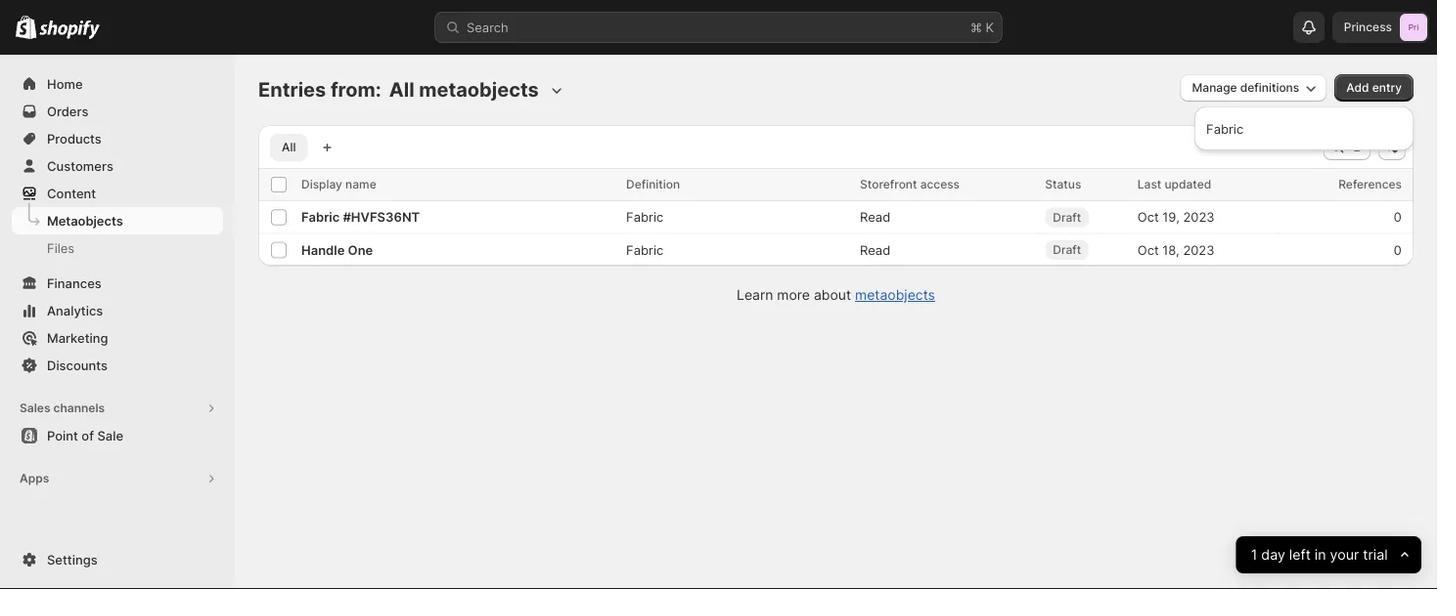 Task type: locate. For each thing, give the bounding box(es) containing it.
home
[[47, 76, 83, 91]]

channels
[[53, 402, 105, 416]]

2 oct from the top
[[1137, 242, 1159, 258]]

1 vertical spatial 2023
[[1183, 242, 1214, 258]]

⌘
[[970, 20, 982, 35]]

metaobjects
[[419, 78, 539, 102], [855, 287, 935, 304]]

2 0 from the top
[[1394, 242, 1402, 258]]

orders
[[47, 104, 88, 119]]

1 2023 from the top
[[1183, 210, 1215, 225]]

1 oct from the top
[[1137, 210, 1159, 225]]

status
[[1045, 178, 1081, 192]]

read for oct 18, 2023
[[860, 242, 890, 258]]

content link
[[12, 180, 223, 207]]

oct
[[1137, 210, 1159, 225], [1137, 242, 1159, 258]]

handle one link
[[301, 242, 373, 258]]

read up metaobjects link at the right
[[860, 242, 890, 258]]

entries
[[258, 78, 326, 102]]

oct for oct 18, 2023
[[1137, 242, 1159, 258]]

oct 19, 2023
[[1137, 210, 1215, 225]]

read down storefront
[[860, 210, 890, 225]]

1 draft from the top
[[1053, 210, 1081, 225]]

2 draft from the top
[[1053, 243, 1081, 257]]

0 vertical spatial draft
[[1053, 210, 1081, 225]]

1 vertical spatial 0
[[1394, 242, 1402, 258]]

discounts link
[[12, 352, 223, 380]]

metaobjects inside dropdown button
[[419, 78, 539, 102]]

all
[[389, 78, 414, 102], [282, 140, 296, 155]]

entries from:
[[258, 78, 381, 102]]

all down entries
[[282, 140, 296, 155]]

point of sale
[[47, 428, 123, 444]]

fabric link
[[1200, 112, 1408, 145]]

0 vertical spatial all
[[389, 78, 414, 102]]

customers
[[47, 158, 113, 174]]

princess
[[1344, 20, 1392, 34]]

shopify image
[[16, 15, 36, 39]]

1 0 from the top
[[1394, 210, 1402, 225]]

0 vertical spatial metaobjects
[[419, 78, 539, 102]]

read
[[860, 210, 890, 225], [860, 242, 890, 258]]

oct left 19,
[[1137, 210, 1159, 225]]

marketing
[[47, 331, 108, 346]]

0 for oct 19, 2023
[[1394, 210, 1402, 225]]

day
[[1261, 547, 1285, 564]]

0 vertical spatial oct
[[1137, 210, 1159, 225]]

1 vertical spatial draft
[[1053, 243, 1081, 257]]

oct for oct 19, 2023
[[1137, 210, 1159, 225]]

add entry
[[1346, 81, 1402, 95]]

references
[[1338, 178, 1402, 192]]

1 vertical spatial all
[[282, 140, 296, 155]]

0 vertical spatial 2023
[[1183, 210, 1215, 225]]

apps
[[20, 472, 49, 486]]

settings
[[47, 553, 97, 568]]

2023 for oct 19, 2023
[[1183, 210, 1215, 225]]

definitions
[[1240, 81, 1299, 95]]

2023 right 19,
[[1183, 210, 1215, 225]]

add entry button
[[1334, 74, 1414, 102]]

one
[[348, 242, 373, 258]]

all metaobjects button
[[385, 74, 566, 106]]

0 vertical spatial 0
[[1394, 210, 1402, 225]]

1 read from the top
[[860, 210, 890, 225]]

2023
[[1183, 210, 1215, 225], [1183, 242, 1214, 258]]

0 vertical spatial read
[[860, 210, 890, 225]]

0 horizontal spatial all
[[282, 140, 296, 155]]

add
[[1346, 81, 1369, 95]]

2023 right '18,' at the right of page
[[1183, 242, 1214, 258]]

1 horizontal spatial all
[[389, 78, 414, 102]]

your
[[1330, 547, 1359, 564]]

0 horizontal spatial metaobjects
[[419, 78, 539, 102]]

all inside dropdown button
[[389, 78, 414, 102]]

metaobjects right about at the right of page
[[855, 287, 935, 304]]

oct left '18,' at the right of page
[[1137, 242, 1159, 258]]

2 2023 from the top
[[1183, 242, 1214, 258]]

point
[[47, 428, 78, 444]]

products
[[47, 131, 102, 146]]

settings link
[[12, 547, 223, 574]]

metaobjects down search
[[419, 78, 539, 102]]

point of sale link
[[12, 423, 223, 450]]

all right from:
[[389, 78, 414, 102]]

0
[[1394, 210, 1402, 225], [1394, 242, 1402, 258]]

products link
[[12, 125, 223, 153]]

1 day left in your trial button
[[1236, 537, 1421, 574]]

fabric
[[1206, 121, 1244, 136], [301, 210, 340, 225], [626, 210, 663, 225], [626, 242, 663, 258]]

sales channels
[[20, 402, 105, 416]]

definition
[[626, 178, 680, 192]]

1 horizontal spatial metaobjects
[[855, 287, 935, 304]]

analytics
[[47, 303, 103, 318]]

all button
[[270, 134, 308, 161]]

1 vertical spatial read
[[860, 242, 890, 258]]

draft
[[1053, 210, 1081, 225], [1053, 243, 1081, 257]]

2 read from the top
[[860, 242, 890, 258]]

storefront access
[[860, 178, 960, 192]]

all inside button
[[282, 140, 296, 155]]

search
[[467, 20, 508, 35]]

1 vertical spatial oct
[[1137, 242, 1159, 258]]

draft for oct 18, 2023
[[1053, 243, 1081, 257]]

fabric #hvfs36nt
[[301, 210, 420, 225]]

sales channels button
[[12, 395, 223, 423]]

manage definitions button
[[1180, 74, 1327, 102]]



Task type: describe. For each thing, give the bounding box(es) containing it.
sales
[[20, 402, 50, 416]]

updated
[[1165, 178, 1211, 192]]

access
[[920, 178, 960, 192]]

⌘ k
[[970, 20, 994, 35]]

orders link
[[12, 98, 223, 125]]

last
[[1137, 178, 1161, 192]]

point of sale button
[[0, 423, 235, 450]]

all for all metaobjects
[[389, 78, 414, 102]]

oct 18, 2023
[[1137, 242, 1214, 258]]

display name
[[301, 178, 376, 192]]

k
[[986, 20, 994, 35]]

0 for oct 18, 2023
[[1394, 242, 1402, 258]]

fabric #hvfs36nt link
[[301, 210, 420, 225]]

1 day left in your trial
[[1251, 547, 1388, 564]]

files link
[[12, 235, 223, 262]]

from:
[[331, 78, 381, 102]]

display
[[301, 178, 342, 192]]

manage
[[1192, 81, 1237, 95]]

learn
[[737, 287, 773, 304]]

all for all
[[282, 140, 296, 155]]

trial
[[1363, 547, 1388, 564]]

home link
[[12, 70, 223, 98]]

fabric inside "link"
[[1206, 121, 1244, 136]]

about
[[814, 287, 851, 304]]

name
[[345, 178, 376, 192]]

handle one
[[301, 242, 373, 258]]

shopify image
[[39, 20, 100, 40]]

customers link
[[12, 153, 223, 180]]

#hvfs36nt
[[343, 210, 420, 225]]

metaobjects link
[[12, 207, 223, 235]]

all metaobjects
[[389, 78, 539, 102]]

19,
[[1162, 210, 1180, 225]]

1
[[1251, 547, 1257, 564]]

marketing link
[[12, 325, 223, 352]]

content
[[47, 186, 96, 201]]

metaobjects link
[[855, 287, 935, 304]]

2023 for oct 18, 2023
[[1183, 242, 1214, 258]]

learn more about metaobjects
[[737, 287, 935, 304]]

18,
[[1162, 242, 1179, 258]]

discounts
[[47, 358, 108, 373]]

apps button
[[12, 466, 223, 493]]

sale
[[97, 428, 123, 444]]

in
[[1315, 547, 1326, 564]]

manage definitions
[[1192, 81, 1299, 95]]

analytics link
[[12, 297, 223, 325]]

finances link
[[12, 270, 223, 297]]

metaobjects
[[47, 213, 123, 228]]

left
[[1289, 547, 1311, 564]]

entry
[[1372, 81, 1402, 95]]

1 vertical spatial metaobjects
[[855, 287, 935, 304]]

more
[[777, 287, 810, 304]]

files
[[47, 241, 75, 256]]

last updated
[[1137, 178, 1211, 192]]

storefront
[[860, 178, 917, 192]]

of
[[82, 428, 94, 444]]

draft for oct 19, 2023
[[1053, 210, 1081, 225]]

read for oct 19, 2023
[[860, 210, 890, 225]]

princess image
[[1400, 14, 1427, 41]]

handle
[[301, 242, 345, 258]]

finances
[[47, 276, 102, 291]]



Task type: vqa. For each thing, say whether or not it's contained in the screenshot.
the Add tags
no



